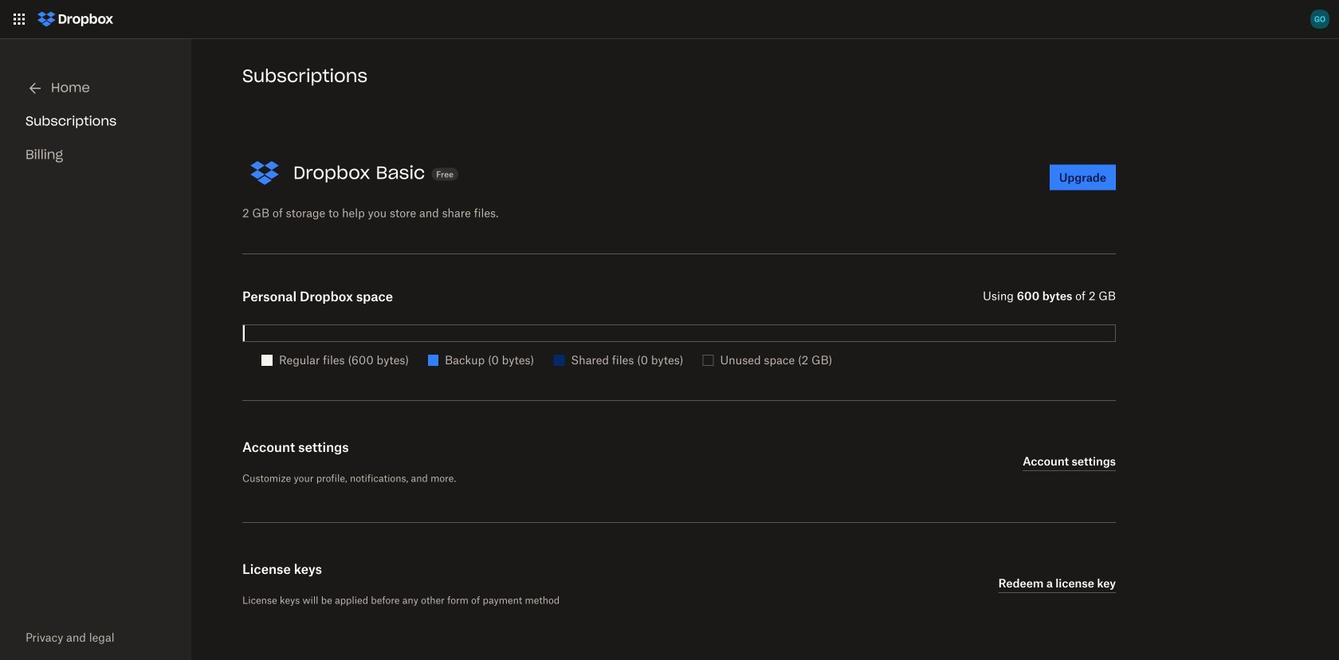 Task type: vqa. For each thing, say whether or not it's contained in the screenshot.
Choose a file format to convert audio files to Choose
no



Task type: describe. For each thing, give the bounding box(es) containing it.
dropbox logo image
[[32, 6, 119, 32]]



